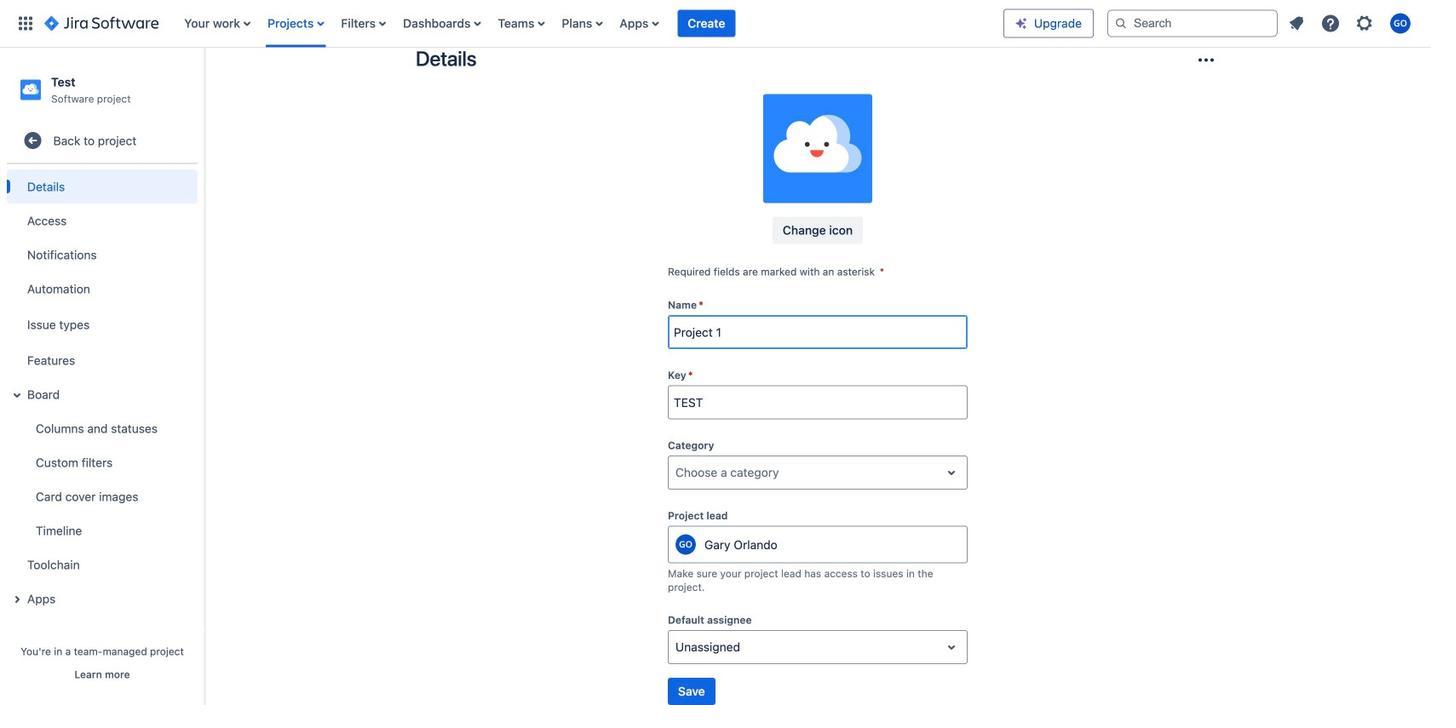 Task type: vqa. For each thing, say whether or not it's contained in the screenshot.
banner at the top
yes



Task type: describe. For each thing, give the bounding box(es) containing it.
help image
[[1320, 13, 1341, 34]]

your profile and settings image
[[1390, 13, 1411, 34]]

open image
[[941, 637, 962, 658]]

primary element
[[10, 0, 1004, 47]]

settings image
[[1355, 13, 1375, 34]]

appswitcher icon image
[[15, 13, 36, 34]]

group inside sidebar element
[[3, 165, 198, 621]]

0 horizontal spatial list
[[176, 0, 1004, 47]]

more image
[[1196, 50, 1217, 70]]



Task type: locate. For each thing, give the bounding box(es) containing it.
1 horizontal spatial list
[[1281, 8, 1421, 39]]

1 expand image from the top
[[7, 385, 27, 406]]

sidebar navigation image
[[186, 68, 223, 102]]

None search field
[[1108, 10, 1278, 37]]

2 expand image from the top
[[7, 590, 27, 610]]

open image
[[941, 463, 962, 483]]

None text field
[[676, 464, 679, 481], [676, 639, 679, 656], [676, 464, 679, 481], [676, 639, 679, 656]]

list
[[176, 0, 1004, 47], [1281, 8, 1421, 39]]

group
[[3, 165, 198, 621]]

sidebar element
[[0, 48, 204, 705]]

main content
[[204, 0, 1431, 705]]

None field
[[669, 317, 967, 348], [669, 387, 967, 418], [669, 317, 967, 348], [669, 387, 967, 418]]

banner
[[0, 0, 1431, 48]]

search image
[[1114, 17, 1128, 30]]

jira software image
[[44, 13, 159, 34], [44, 13, 159, 34]]

expand image
[[7, 385, 27, 406], [7, 590, 27, 610]]

1 vertical spatial expand image
[[7, 590, 27, 610]]

list item
[[678, 0, 736, 47]]

project avatar image
[[763, 94, 872, 203]]

0 vertical spatial expand image
[[7, 385, 27, 406]]

Search field
[[1108, 10, 1278, 37]]

notifications image
[[1286, 13, 1307, 34]]



